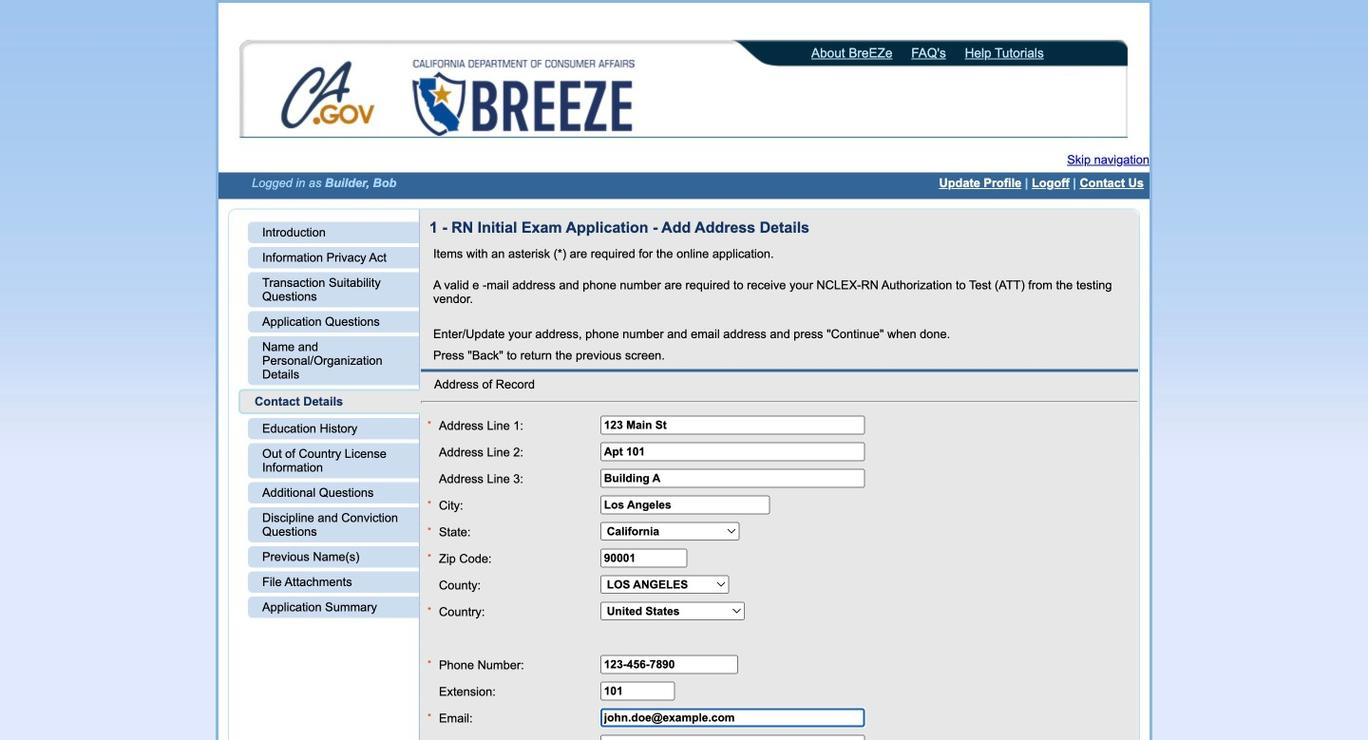 Task type: locate. For each thing, give the bounding box(es) containing it.
state of california breeze image
[[409, 60, 638, 136]]

None text field
[[600, 442, 865, 461], [600, 469, 865, 488], [600, 495, 770, 514], [600, 548, 687, 567], [600, 655, 738, 674], [600, 442, 865, 461], [600, 469, 865, 488], [600, 495, 770, 514], [600, 548, 687, 567], [600, 655, 738, 674]]

None text field
[[600, 415, 865, 434], [600, 681, 675, 700], [600, 708, 865, 727], [600, 735, 865, 740], [600, 415, 865, 434], [600, 681, 675, 700], [600, 708, 865, 727], [600, 735, 865, 740]]



Task type: describe. For each thing, give the bounding box(es) containing it.
ca.gov image
[[280, 60, 377, 134]]



Task type: vqa. For each thing, say whether or not it's contained in the screenshot.
<small>Disclosure of your Social Security Number or Individual Taxpayer Identification Number is mandatory. Section 30 of the Business and Professions Code and Public Law 94-455 (42 USCA 405 (c)(2)(C)) authorize collection of your Social Security Number or Individual Taxpayer Identification Number.  Your Social Security Number or Individual Taxpayer Identification Numberwill be used exclusively for tax enforcement purposes, for purposes of compliance with any judgment or order for family support in accordance with Section 11350.6 of the Welfare and Institutions Code, or for verification of licensure, certification or examination status by a licensing or examination entity which utilizes a national examination and where licensure is reciprocal with the requesting state. If you fail to disclose your Social Security Number or Individual Taxpayer Identification Number, your application for initial or renewal of licensure/certification will not be processed. You will be reported to the Franchise Tax Board, who may assess a $100 penalty against you.</small> image
no



